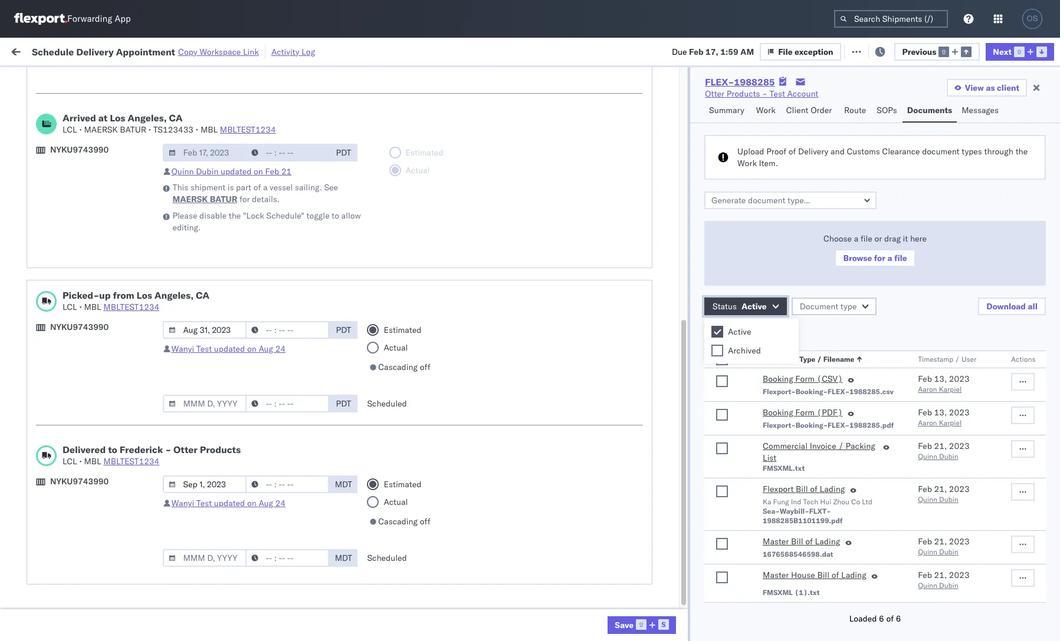 Task type: locate. For each thing, give the bounding box(es) containing it.
master up fmsxml
[[763, 571, 789, 581]]

no
[[279, 73, 289, 82]]

1 booking- from the top
[[796, 388, 828, 397]]

honeywell - test account
[[438, 254, 535, 265], [515, 254, 612, 265], [438, 280, 535, 291], [515, 280, 612, 291]]

to inside delivered to frederick - otter products lcl • mbl mbltest1234
[[108, 444, 117, 456]]

0 horizontal spatial clearance
[[91, 222, 129, 232]]

1 2:30 pm cst, feb 17, 2023 from the top
[[190, 176, 297, 187]]

pm right 12:44
[[215, 566, 228, 576]]

status up uploaded
[[713, 302, 737, 312]]

2 schedule delivery appointment link from the top
[[27, 201, 145, 213]]

/ right type on the bottom of the page
[[817, 355, 822, 364]]

mmm d, yyyy text field up the 11:30
[[163, 322, 247, 339]]

1 actual from the top
[[384, 343, 408, 353]]

forwarding app link
[[14, 13, 131, 25]]

schedule delivery appointment
[[27, 98, 145, 108], [27, 202, 145, 212], [27, 279, 145, 290], [27, 513, 145, 524], [27, 539, 145, 550], [27, 565, 145, 576]]

file inside button
[[894, 253, 907, 264]]

2 13, from the top
[[934, 408, 947, 418]]

mbltest1234 inside arrived at los angeles, ca lcl • maersk batur • ts123433 • mbl mbltest1234
[[220, 124, 276, 135]]

exception down search shipments (/) text field
[[875, 46, 913, 56]]

flex-1911408
[[651, 98, 713, 109], [651, 332, 713, 343], [651, 384, 713, 394]]

am for confirm delivery button
[[210, 384, 224, 394]]

scheduled for picked-up from los angeles, ca
[[367, 399, 407, 409]]

1 horizontal spatial maersk
[[173, 194, 208, 205]]

fmsxml
[[763, 589, 793, 598]]

aaron down 'timestamp'
[[918, 385, 937, 394]]

flex-2060357
[[651, 617, 713, 628]]

pm down disable
[[210, 228, 223, 239]]

1 017482927423 from the top
[[804, 228, 865, 239]]

from inside picked-up from los angeles, ca lcl • mbl mbltest1234
[[113, 290, 134, 302]]

1 feb 21, 2023 quinn dubin from the top
[[918, 441, 970, 461]]

booking form (csv)
[[763, 374, 843, 385]]

24, for 1:59 am cst, feb 24, 2023
[[263, 332, 276, 343]]

1 schedule pickup from los angeles, ca link from the top
[[27, 143, 168, 167]]

bill for flexport
[[796, 484, 808, 495]]

1 vertical spatial flex-1988285
[[651, 150, 713, 161]]

the inside the please disable the "lock schedule" toggle to allow editing.
[[229, 211, 241, 221]]

pickup for confirm pickup from los angeles, ca link for 1:59 am cst, feb 17, 2023
[[59, 118, 85, 128]]

1 vertical spatial flex-2001714
[[651, 202, 713, 213]]

document inside button
[[800, 302, 839, 312]]

6 for ∙
[[771, 328, 776, 339]]

at left link
[[235, 46, 242, 56]]

1 vertical spatial 1911408
[[677, 332, 713, 343]]

confirm pickup from los angeles, ca for 11:30 am cst, feb 24, 2023
[[27, 351, 154, 374]]

MMM D, YYYY text field
[[163, 144, 247, 162], [163, 322, 247, 339], [163, 395, 247, 413], [163, 476, 247, 494]]

quinn for fmsxml.txt
[[918, 453, 938, 461]]

1 aaron from the top
[[918, 385, 937, 394]]

upload for upload proof of delivery
[[27, 409, 54, 420]]

2 booking- from the top
[[796, 421, 828, 430]]

ka fung ind tech hui zhou co ltd
[[763, 498, 873, 507]]

0 vertical spatial updated
[[221, 166, 252, 177]]

packing
[[846, 441, 875, 452]]

schedule for schedule pickup from los angeles, ca 'link' related to first schedule pickup from los angeles, ca button from the bottom
[[27, 481, 62, 492]]

mbltest1234 down frederick
[[103, 457, 159, 467]]

2 schedule delivery appointment from the top
[[27, 202, 145, 212]]

1 1:59 am cst, mar 3, 2023 from the top
[[190, 462, 294, 472]]

1 flexport- from the top
[[763, 388, 796, 397]]

1 wanyi from the top
[[171, 344, 194, 355]]

0 vertical spatial karpiel
[[939, 385, 962, 394]]

1 horizontal spatial file
[[894, 253, 907, 264]]

0 vertical spatial western
[[616, 176, 647, 187]]

ca inside picked-up from los angeles, ca lcl • mbl mbltest1234
[[196, 290, 209, 302]]

1 9:30 from the top
[[190, 254, 208, 265]]

exception up the mbl/mawb
[[795, 46, 833, 57]]

schedule inside schedule pickup from amsterdam airport schiphol, haarlemmermeer, netherlands
[[27, 585, 62, 596]]

file down it
[[894, 253, 907, 264]]

0 horizontal spatial file exception
[[778, 46, 833, 57]]

confirm pickup from los angeles, ca button down workitem button
[[27, 117, 168, 142]]

mmm d, yyyy text field down the 11:30
[[163, 395, 247, 413]]

2 vertical spatial 1911408
[[677, 384, 713, 394]]

0 vertical spatial 1988285
[[734, 76, 775, 88]]

1 horizontal spatial a
[[854, 234, 859, 244]]

proof up item. on the top right of the page
[[767, 146, 787, 157]]

choose
[[824, 234, 852, 244]]

2 vertical spatial for
[[874, 253, 886, 264]]

team for first schedule delivery appointment link from the top of the page
[[990, 98, 1009, 109]]

off for picked-up from los angeles, ca
[[420, 362, 430, 373]]

timestamp / user
[[918, 355, 977, 364]]

of inside "button"
[[78, 409, 86, 420]]

1 vertical spatial wanyi
[[171, 499, 194, 509]]

2 form from the top
[[796, 408, 815, 418]]

pm down 2:00 pm cst, feb 20, 2023
[[210, 254, 223, 265]]

2 wi from the top
[[980, 514, 988, 524]]

/ right the invoice
[[839, 441, 844, 452]]

types
[[962, 146, 982, 157]]

schedule for 2nd schedule pickup from los angeles, ca button from the bottom of the page schedule pickup from los angeles, ca 'link'
[[27, 455, 62, 466]]

container
[[727, 91, 759, 100]]

1 vertical spatial 1:59 am cst, feb 17, 2023
[[190, 150, 298, 161]]

2 test 20 wi team assignment from the top
[[951, 514, 1054, 524]]

flex-2150210 for 11:00 am cst, feb 25, 2023
[[651, 410, 713, 420]]

mbltest1234 button down up
[[103, 302, 159, 313]]

form down type on the bottom of the page
[[796, 374, 815, 385]]

2 aug from the top
[[259, 499, 273, 509]]

1 test from the top
[[951, 98, 966, 109]]

-- for schedule delivery appointment link associated with 1:59 am cst, mar 3, 2023
[[804, 540, 814, 550]]

from for fifth schedule pickup from los angeles, ca button from the bottom of the page's schedule pickup from los angeles, ca 'link'
[[92, 144, 109, 154]]

haarlemmermeer,
[[93, 597, 160, 607]]

feb
[[689, 46, 704, 57], [246, 124, 261, 135], [246, 150, 261, 161], [265, 166, 279, 177], [246, 176, 260, 187], [246, 202, 260, 213], [246, 228, 260, 239], [246, 254, 260, 265], [246, 280, 260, 291], [246, 306, 261, 317], [246, 332, 261, 343], [251, 358, 266, 368], [918, 374, 932, 385], [246, 384, 261, 394], [918, 408, 932, 418], [251, 410, 266, 420], [246, 436, 261, 446], [918, 441, 932, 452], [918, 484, 932, 495], [918, 537, 932, 548], [918, 571, 932, 581]]

integration test account - western digital for schedule pickup from los angeles international airport
[[515, 176, 673, 187]]

0 horizontal spatial document
[[763, 355, 798, 364]]

part
[[236, 182, 251, 193]]

1 vertical spatial 24,
[[268, 358, 281, 368]]

3 schedule pickup from los angeles, ca button from the top
[[27, 299, 168, 324]]

los inside picked-up from los angeles, ca lcl • mbl mbltest1234
[[137, 290, 152, 302]]

ready
[[91, 73, 112, 82]]

off for delivered to frederick - otter products
[[420, 517, 430, 527]]

/ inside button
[[817, 355, 822, 364]]

2 confirm pickup from los angeles, ca link from the top
[[27, 325, 168, 348]]

mbl
[[201, 124, 218, 135], [84, 302, 101, 313], [84, 457, 101, 467]]

2 017482927423 from the top
[[804, 410, 865, 420]]

0 vertical spatial bill
[[796, 484, 808, 495]]

0 horizontal spatial to
[[108, 444, 117, 456]]

schedule for schedule pickup from los angeles, ca 'link' related to fourth schedule pickup from los angeles, ca button from the bottom of the page
[[27, 248, 62, 258]]

0 vertical spatial confirm pickup from los angeles, ca button
[[27, 117, 168, 142]]

9:30 pm cst, feb 21, 2023
[[190, 254, 297, 265], [190, 280, 297, 291]]

2 feb 13, 2023 aaron karpiel from the top
[[918, 408, 970, 428]]

from
[[87, 118, 104, 128], [92, 144, 109, 154], [92, 170, 109, 180], [92, 248, 109, 258], [113, 290, 134, 302], [92, 299, 109, 310], [87, 325, 104, 336], [87, 351, 104, 362], [92, 429, 109, 440], [92, 455, 109, 466], [92, 481, 109, 492], [92, 585, 109, 596]]

1 vertical spatial master
[[763, 571, 789, 581]]

0 vertical spatial cascading
[[378, 362, 418, 373]]

0 vertical spatial master
[[763, 537, 789, 548]]

pickup inside schedule pickup from los angeles international airport
[[64, 170, 90, 180]]

3 confirm pickup from los angeles, ca button from the top
[[27, 351, 168, 376]]

integration
[[515, 176, 555, 187], [515, 202, 555, 213]]

feb 13, 2023 aaron karpiel
[[918, 374, 970, 394], [918, 408, 970, 428]]

flex-1988285 up the container
[[705, 76, 775, 88]]

1911408 for 1:59 am cst, feb 24, 2023
[[677, 332, 713, 343]]

pm left 'is'
[[210, 176, 223, 187]]

2 scheduled from the top
[[367, 553, 407, 564]]

proof down confirm delivery button
[[56, 409, 76, 420]]

feb 21, 2023 quinn dubin for fmsxml.txt
[[918, 441, 970, 461]]

download all button
[[978, 298, 1046, 316]]

of up tech
[[810, 484, 818, 495]]

os
[[1027, 14, 1038, 23]]

summary button
[[705, 100, 752, 123]]

2 -- : -- -- text field from the top
[[246, 322, 329, 339]]

document inside button
[[763, 355, 798, 364]]

flexport- down the booking form (csv)
[[763, 388, 796, 397]]

upload inside upload customs clearance documents
[[27, 222, 54, 232]]

flex-1911408 up flex-1919147
[[651, 384, 713, 394]]

flex
[[633, 96, 646, 105]]

1 integration test account - western digital from the top
[[515, 176, 673, 187]]

12:44 pm cst, mar 3, 2023
[[190, 566, 299, 576]]

1 vertical spatial actions
[[1011, 355, 1036, 364]]

0 horizontal spatial products
[[200, 444, 241, 456]]

at inside arrived at los angeles, ca lcl • maersk batur • ts123433 • mbl mbltest1234
[[98, 112, 107, 124]]

confirm for 1:59 am cst, feb 24, 2023
[[27, 325, 57, 336]]

is
[[228, 182, 234, 193]]

batch action button
[[975, 42, 1053, 60]]

3 schedule delivery appointment link from the top
[[27, 279, 145, 291]]

4 feb 21, 2023 quinn dubin from the top
[[918, 571, 970, 591]]

lading down flxt-
[[815, 537, 840, 548]]

0 vertical spatial lading
[[820, 484, 845, 495]]

2 1:59 am cst, mar 3, 2023 from the top
[[190, 488, 294, 498]]

id
[[648, 96, 655, 105]]

previous
[[902, 46, 937, 57]]

for down part
[[240, 194, 250, 205]]

• down delivered
[[79, 457, 82, 467]]

schedule for 12:44 pm cst, mar 3, 2023's schedule delivery appointment link
[[27, 565, 62, 576]]

wanyi for angeles,
[[171, 344, 194, 355]]

flex-1988285 down flex-2006134
[[651, 150, 713, 161]]

1 vertical spatial ocean fcl
[[361, 488, 402, 498]]

from inside schedule pickup from los angeles international airport
[[92, 170, 109, 180]]

flxt00001977428a down 'choose' at top right
[[804, 254, 885, 265]]

2 flex-1977428 from the top
[[651, 280, 713, 291]]

batur left ts123433
[[120, 124, 146, 135]]

25, for 11:00 am cst, feb 25, 2023
[[268, 410, 281, 420]]

pickup inside schedule pickup from amsterdam airport schiphol, haarlemmermeer, netherlands
[[64, 585, 90, 596]]

0 vertical spatial wanyi
[[171, 344, 194, 355]]

pm for upload customs clearance documents link at the top left
[[210, 228, 223, 239]]

2:00 am cst, feb 25, 2023
[[190, 384, 298, 394]]

25, up 28,
[[268, 410, 281, 420]]

1 vertical spatial airport
[[27, 597, 53, 607]]

los for schedule pickup from los angeles, ca 'link' corresponding to third schedule pickup from los angeles, ca button from the top
[[111, 299, 124, 310]]

None checkbox
[[712, 326, 723, 338], [712, 345, 723, 357], [716, 376, 728, 388], [716, 486, 728, 498], [716, 572, 728, 584], [712, 326, 723, 338], [712, 345, 723, 357], [716, 376, 728, 388], [716, 486, 728, 498], [716, 572, 728, 584]]

app
[[115, 13, 131, 24]]

messages button
[[957, 100, 1005, 123]]

maersk inside arrived at los angeles, ca lcl • maersk batur • ts123433 • mbl mbltest1234
[[84, 124, 118, 135]]

2 bicu1234565, demu1232567 from the top
[[727, 487, 847, 498]]

dubin for fmsxml (1).txt
[[939, 582, 959, 591]]

master bill of lading link
[[763, 536, 840, 551]]

2 vertical spatial test
[[951, 540, 966, 550]]

flexport- for booking form (csv)
[[763, 388, 796, 397]]

feb 21, 2023 quinn dubin for 1676568546598.dat
[[918, 537, 970, 557]]

schedule inside schedule pickup from los angeles international airport
[[27, 170, 62, 180]]

los inside schedule pickup from los angeles international airport
[[111, 170, 124, 180]]

ca for confirm pickup from los angeles, ca link for 1:59 am cst, feb 17, 2023
[[27, 130, 38, 140]]

1 schedule pickup from los angeles, ca from the top
[[27, 144, 159, 166]]

aaron for (csv)
[[918, 385, 937, 394]]

/ inside commercial invoice / packing list
[[839, 441, 844, 452]]

pm for 9:30 pm cst, feb 21, 2023's schedule delivery appointment link
[[210, 280, 223, 291]]

client order button
[[782, 100, 840, 123]]

from for schedule pickup from los angeles, ca 'link' related to first schedule pickup from los angeles, ca button from the bottom
[[92, 481, 109, 492]]

2 b.v from the top
[[619, 592, 632, 602]]

feb 13, 2023 aaron karpiel for (pdf)
[[918, 408, 970, 428]]

the left the "lock
[[229, 211, 241, 221]]

maeu1234567 up status active
[[727, 280, 787, 290]]

copy
[[178, 46, 197, 57]]

0 horizontal spatial status
[[65, 73, 85, 82]]

1 24 from the top
[[275, 344, 286, 355]]

demo123 for 1:59 am cst, feb 24, 2023
[[804, 332, 843, 343]]

0 vertical spatial integration
[[515, 176, 555, 187]]

1 wanyi test updated on aug 24 from the top
[[171, 344, 286, 355]]

mbltest1234 down up
[[103, 302, 159, 313]]

9:30 pm cst, feb 21, 2023 for schedule pickup from los angeles, ca
[[190, 254, 297, 265]]

1 horizontal spatial airport
[[77, 181, 103, 192]]

2 resize handle column header from the left
[[300, 91, 314, 642]]

nyku9743990 down arrived
[[50, 145, 109, 155]]

ocean
[[361, 150, 385, 161], [361, 254, 385, 265], [361, 280, 385, 291], [361, 332, 385, 343], [361, 358, 385, 368], [361, 488, 385, 498], [361, 514, 385, 524]]

1 form from the top
[[796, 374, 815, 385]]

2 karpiel from the top
[[939, 419, 962, 428]]

confirm pickup from los angeles, ca link down up
[[27, 325, 168, 348]]

21
[[281, 166, 292, 177]]

1 vertical spatial mbl
[[84, 302, 101, 313]]

(1).txt
[[795, 589, 820, 598]]

flex-1919147
[[651, 436, 713, 446]]

1 integration from the top
[[515, 176, 555, 187]]

quinn for sea-waybill-flxt- 1988285b1101199.pdf
[[918, 496, 938, 504]]

mbl inside picked-up from los angeles, ca lcl • mbl mbltest1234
[[84, 302, 101, 313]]

0 vertical spatial mdt
[[335, 480, 352, 490]]

los for confirm pickup from los angeles, ca link for 1:59 am cst, feb 17, 2023
[[106, 118, 120, 128]]

21,
[[262, 254, 275, 265], [262, 280, 275, 291], [934, 441, 947, 452], [934, 484, 947, 495], [934, 537, 947, 548], [934, 571, 947, 581]]

from inside schedule pickup from amsterdam airport schiphol, haarlemmermeer, netherlands
[[92, 585, 109, 596]]

1 vertical spatial 1977428
[[677, 280, 713, 291]]

numbers
[[847, 96, 876, 105], [727, 101, 756, 110]]

1 vertical spatial the
[[229, 211, 241, 221]]

nyku9743990 for delivered to frederick - otter products
[[50, 477, 109, 487]]

0 vertical spatial off
[[420, 362, 430, 373]]

mawb1234 down and
[[804, 176, 850, 187]]

1 ocean lcl from the top
[[361, 150, 402, 161]]

honeywell
[[438, 254, 477, 265], [515, 254, 553, 265], [438, 280, 477, 291], [515, 280, 553, 291]]

appointment for 12:44 pm cst, mar 3, 2023's schedule delivery appointment link
[[97, 565, 145, 576]]

confirm for 1:59 am cst, feb 17, 2023
[[27, 118, 57, 128]]

1 confirm pickup from los angeles, ca button from the top
[[27, 117, 168, 142]]

1911408 up 2006134
[[677, 98, 713, 109]]

to right delivered
[[108, 444, 117, 456]]

2 vertical spatial demo123
[[804, 384, 843, 394]]

1988285 down 2006134
[[677, 150, 713, 161]]

schedule delivery appointment for 9:30
[[27, 279, 145, 290]]

lading inside master house bill of lading link
[[841, 571, 867, 581]]

integration test account - western digital for schedule delivery appointment
[[515, 202, 673, 213]]

master house bill of lading link
[[763, 570, 867, 584]]

5 schedule delivery appointment link from the top
[[27, 538, 145, 550]]

24,
[[263, 332, 276, 343], [268, 358, 281, 368]]

11:00 am cst, feb 25, 2023
[[190, 410, 303, 420]]

mbl down picked-
[[84, 302, 101, 313]]

bicu1234565, up 'flexport'
[[727, 461, 785, 472]]

numbers inside "button"
[[847, 96, 876, 105]]

nyku9743990 down picked-
[[50, 322, 109, 333]]

2 maeu1234567 from the top
[[727, 358, 787, 368]]

1 off from the top
[[420, 362, 430, 373]]

mbl/mawb
[[804, 96, 845, 105]]

quinn for fmsxml (1).txt
[[918, 582, 938, 591]]

mbl/mawb numbers
[[804, 96, 876, 105]]

customs right and
[[847, 146, 880, 157]]

maersk down this
[[173, 194, 208, 205]]

1 vertical spatial estimated
[[384, 480, 422, 490]]

upload
[[738, 146, 764, 157], [27, 222, 54, 232], [27, 409, 54, 420]]

1 scheduled from the top
[[367, 399, 407, 409]]

2 integration test account - western digital from the top
[[515, 202, 673, 213]]

of up 1676568546598.dat
[[806, 537, 813, 548]]

3 confirm pickup from los angeles, ca link from the top
[[27, 351, 168, 374]]

next
[[993, 46, 1012, 57]]

proof inside upload proof of delivery and customs clearance document types through the work item.
[[767, 146, 787, 157]]

1 vertical spatial 07492792403
[[804, 592, 860, 602]]

scheduled for delivered to frederick - otter products
[[367, 553, 407, 564]]

0 vertical spatial confirm pickup from los angeles, ca link
[[27, 117, 168, 141]]

proof inside upload proof of delivery link
[[56, 409, 76, 420]]

scheduled
[[367, 399, 407, 409], [367, 553, 407, 564]]

2 schedule pickup from los angeles, ca from the top
[[27, 248, 159, 270]]

2 vertical spatial products
[[200, 444, 241, 456]]

schedule delivery appointment button for 9:30 pm cst, feb 21, 2023
[[27, 279, 145, 292]]

mbl inside arrived at los angeles, ca lcl • maersk batur • ts123433 • mbl mbltest1234
[[201, 124, 218, 135]]

205
[[272, 46, 287, 56]]

2 c/o from the top
[[634, 592, 648, 602]]

1 vertical spatial booking
[[763, 408, 793, 418]]

file exception
[[858, 46, 913, 56], [778, 46, 833, 57]]

confirm pickup from los angeles, ca link up confirm delivery
[[27, 351, 168, 374]]

sea-waybill-flxt- 1988285b1101199.pdf
[[763, 507, 843, 526]]

booking up commercial
[[763, 408, 793, 418]]

angeles, inside arrived at los angeles, ca lcl • maersk batur • ts123433 • mbl mbltest1234
[[128, 112, 167, 124]]

1 horizontal spatial customs
[[847, 146, 880, 157]]

1 horizontal spatial batur
[[210, 194, 237, 205]]

0 vertical spatial c/o
[[634, 566, 648, 576]]

2 digital from the top
[[649, 202, 673, 213]]

file down search shipments (/) text field
[[858, 46, 873, 56]]

1 1911466 from the top
[[677, 462, 713, 472]]

dubin for fmsxml.txt
[[939, 453, 959, 461]]

flxt00001977428a
[[804, 254, 885, 265], [804, 280, 885, 291], [804, 358, 885, 368]]

2 1911408 from the top
[[677, 332, 713, 343]]

1 1977428 from the top
[[677, 254, 713, 265]]

-- down flexport-booking-flex-1988285.pdf at the bottom right
[[804, 436, 814, 446]]

1 vertical spatial cascading off
[[378, 517, 430, 527]]

for inside this shipment is part of a vessel sailing. see maersk batur for details.
[[240, 194, 250, 205]]

0 vertical spatial 1:59 am cst, feb 17, 2023
[[190, 124, 298, 135]]

-- up 1676568546598.dat
[[804, 540, 814, 550]]

of inside this shipment is part of a vessel sailing. see maersk batur for details.
[[254, 182, 261, 193]]

b.v
[[619, 566, 632, 576], [619, 592, 632, 602]]

0 vertical spatial upload
[[738, 146, 764, 157]]

master for master bill of lading
[[763, 537, 789, 548]]

0 vertical spatial 9:30 pm cst, feb 21, 2023
[[190, 254, 297, 265]]

flex-1988285
[[705, 76, 775, 88], [651, 150, 713, 161]]

booking- down the booking form (csv)
[[796, 388, 828, 397]]

appointment for first schedule delivery appointment link from the top of the page
[[97, 98, 145, 108]]

lcl inside delivered to frederick - otter products lcl • mbl mbltest1234
[[63, 457, 77, 467]]

of for upload proof of delivery and customs clearance document types through the work item.
[[789, 146, 796, 157]]

active up files
[[742, 302, 767, 312]]

205 on track
[[272, 46, 320, 56]]

bicu1234565, down ka
[[727, 513, 785, 524]]

2 pdt from the top
[[336, 325, 351, 336]]

files
[[745, 328, 762, 339]]

confirm for 2:00 am cst, feb 25, 2023
[[27, 383, 57, 394]]

5 schedule pickup from los angeles, ca button from the top
[[27, 481, 168, 505]]

13, for booking form (csv)
[[934, 374, 947, 385]]

2 2097290 from the top
[[677, 592, 713, 602]]

for inside button
[[874, 253, 886, 264]]

1 vertical spatial b.v
[[619, 592, 632, 602]]

2:00 down 'please' at the left of the page
[[190, 228, 208, 239]]

0 horizontal spatial at
[[98, 112, 107, 124]]

/ inside button
[[955, 355, 960, 364]]

1:59 am cst, feb 17, 2023 for confirm pickup from los angeles, ca
[[190, 124, 298, 135]]

a up details.
[[263, 182, 268, 193]]

of for flexport bill of lading
[[810, 484, 818, 495]]

-- : -- -- text field
[[246, 144, 329, 162], [246, 322, 329, 339], [246, 395, 329, 413], [246, 476, 329, 494], [246, 550, 329, 568]]

airport up the netherlands
[[27, 597, 53, 607]]

flex-2001714 button
[[633, 173, 715, 190], [633, 173, 715, 190], [633, 199, 715, 216], [633, 199, 715, 216]]

0 vertical spatial proof
[[767, 146, 787, 157]]

0 horizontal spatial airport
[[27, 597, 53, 607]]

bicu1234565, up sea-
[[727, 487, 785, 498]]

schedule delivery appointment link for 2:30 pm cst, feb 17, 2023
[[27, 201, 145, 213]]

flex-1891264 button
[[633, 303, 715, 320], [633, 303, 715, 320]]

flex-1988285 button
[[633, 147, 715, 164], [633, 147, 715, 164]]

25,
[[263, 384, 276, 394], [268, 410, 281, 420]]

of
[[789, 146, 796, 157], [254, 182, 261, 193], [78, 409, 86, 420], [810, 484, 818, 495], [806, 537, 813, 548], [832, 571, 839, 581], [886, 614, 894, 625]]

please
[[173, 211, 197, 221]]

1 vertical spatial western
[[616, 202, 647, 213]]

1 horizontal spatial at
[[235, 46, 242, 56]]

0 vertical spatial form
[[796, 374, 815, 385]]

2:00 down the 11:30
[[190, 384, 208, 394]]

1:59 am cst, mar 3, 2023
[[190, 462, 294, 472], [190, 488, 294, 498], [190, 540, 294, 550]]

mar for schedule delivery appointment link associated with 1:59 am cst, mar 3, 2023
[[246, 540, 262, 550]]

0 vertical spatial flex-1911408
[[651, 98, 713, 109]]

07492792403 down master house bill of lading link
[[804, 592, 860, 602]]

master up 1676568546598.dat
[[763, 537, 789, 548]]

file exception up the mbl/mawb
[[778, 46, 833, 57]]

airport up upload customs clearance documents link at the top left
[[77, 181, 103, 192]]

2 9:30 from the top
[[190, 280, 208, 291]]

0 vertical spatial karl
[[515, 566, 530, 576]]

1911408 down 1891264
[[677, 332, 713, 343]]

from for schedule pickup from los angeles, ca 'link' related to fourth schedule pickup from los angeles, ca button from the bottom of the page
[[92, 248, 109, 258]]

1 vertical spatial integration
[[515, 202, 555, 213]]

pickup
[[59, 118, 85, 128], [64, 144, 90, 154], [64, 170, 90, 180], [64, 248, 90, 258], [64, 299, 90, 310], [59, 325, 85, 336], [59, 351, 85, 362], [64, 429, 90, 440], [64, 455, 90, 466], [64, 481, 90, 492], [64, 585, 90, 596]]

ocean lcl
[[361, 150, 402, 161], [361, 254, 402, 265], [361, 280, 402, 291], [361, 358, 402, 368]]

from for schedule pickup from amsterdam airport schiphol, haarlemmermeer, netherlands link
[[92, 585, 109, 596]]

fcl
[[387, 332, 402, 343], [387, 488, 402, 498], [387, 514, 402, 524]]

a inside button
[[888, 253, 892, 264]]

3 mmm d, yyyy text field from the top
[[163, 395, 247, 413]]

Generate document type... text field
[[705, 192, 877, 209]]

schedule pickup from los angeles, ca link for first schedule pickup from los angeles, ca button from the bottom
[[27, 481, 168, 504]]

batur inside arrived at los angeles, ca lcl • maersk batur • ts123433 • mbl mbltest1234
[[120, 124, 146, 135]]

1 vertical spatial for
[[240, 194, 250, 205]]

pm for schedule pickup from los angeles, ca 'link' related to fourth schedule pickup from los angeles, ca button from the bottom of the page
[[210, 254, 223, 265]]

1 vertical spatial lading
[[815, 537, 840, 548]]

clearance left document
[[882, 146, 920, 157]]

-- up flexport bill of lading
[[804, 462, 814, 472]]

-- : -- -- text field for otter's mmm d, yyyy text box
[[246, 476, 329, 494]]

bicu1234565, down sea-
[[727, 539, 785, 550]]

lading inside master bill of lading link
[[815, 537, 840, 548]]

1 vertical spatial customs
[[56, 222, 89, 232]]

1 vertical spatial fcl
[[387, 488, 402, 498]]

0 vertical spatial to
[[332, 211, 339, 221]]

1988285.pdf
[[850, 421, 894, 430]]

1 vertical spatial scheduled
[[367, 553, 407, 564]]

2 vertical spatial lading
[[841, 571, 867, 581]]

flex-1911408 down flex-1891264
[[651, 332, 713, 343]]

1 vertical spatial 2:30
[[190, 202, 208, 213]]

mmm d, yyyy text field up the "quinn dubin updated on feb 21" button
[[163, 144, 247, 162]]

batur inside this shipment is part of a vessel sailing. see maersk batur for details.
[[210, 194, 237, 205]]

copy workspace link button
[[178, 46, 259, 57]]

file
[[858, 46, 873, 56], [778, 46, 793, 57]]

2 western from the top
[[616, 202, 647, 213]]

0 vertical spatial karl lagerfeld international b.v c/o bleckmann
[[515, 566, 692, 576]]

1 vertical spatial updated
[[214, 344, 245, 355]]

0 vertical spatial active
[[742, 302, 767, 312]]

import work button
[[96, 38, 154, 64]]

1 vertical spatial assignment
[[1011, 514, 1054, 524]]

upload inside "button"
[[27, 409, 54, 420]]

of inside upload proof of delivery and customs clearance document types through the work item.
[[789, 146, 796, 157]]

flex-2150210 button
[[633, 225, 715, 242], [633, 225, 715, 242], [633, 407, 715, 423], [633, 407, 715, 423]]

0 vertical spatial 2097290
[[677, 566, 713, 576]]

0 vertical spatial b.v
[[619, 566, 632, 576]]

None checkbox
[[716, 354, 728, 366], [716, 409, 728, 421], [716, 443, 728, 455], [716, 539, 728, 551], [716, 354, 728, 366], [716, 409, 728, 421], [716, 443, 728, 455], [716, 539, 728, 551]]

2 flex-1911466 from the top
[[651, 488, 713, 498]]

2 07492792403 from the top
[[804, 592, 860, 602]]

pm up 1:59 am cst, feb 22, 2023
[[210, 280, 223, 291]]

1 vertical spatial confirm pickup from los angeles, ca button
[[27, 325, 168, 350]]

0 vertical spatial 017482927423
[[804, 228, 865, 239]]

confirm pickup from los angeles, ca button for 1:59 am cst, feb 24, 2023
[[27, 325, 168, 350]]

flxt00001977428a for schedule pickup from los angeles, ca
[[804, 254, 885, 265]]

1 vertical spatial maeu1234567
[[727, 358, 787, 368]]

mbltest1234 button up quinn dubin updated on feb 21
[[220, 124, 276, 135]]

documents
[[907, 105, 952, 116], [27, 233, 70, 244]]

work right import
[[129, 46, 150, 56]]

otter inside delivered to frederick - otter products lcl • mbl mbltest1234
[[173, 444, 198, 456]]

21, for 1676568546598.dat
[[934, 537, 947, 548]]

6 schedule delivery appointment from the top
[[27, 565, 145, 576]]

on for wanyi test updated on aug 24 button corresponding to ca
[[247, 344, 257, 355]]

2 horizontal spatial /
[[955, 355, 960, 364]]

clearance down schedule pickup from los angeles international airport button at the top left
[[91, 222, 129, 232]]

1 b.v from the top
[[619, 566, 632, 576]]

ocean for 9:30 pm cst, feb 21, 2023's schedule delivery appointment link
[[361, 280, 385, 291]]

lading inside flexport bill of lading link
[[820, 484, 845, 495]]

confirm pickup from los angeles, ca down picked-
[[27, 325, 154, 348]]

arrived
[[63, 112, 96, 124]]

amsterdam
[[111, 585, 154, 596]]

flexport- up commercial
[[763, 421, 796, 430]]

1 2001714 from the top
[[677, 176, 713, 187]]

1 estimated from the top
[[384, 325, 422, 336]]

1 schedule pickup from los angeles, ca button from the top
[[27, 143, 168, 168]]

am for confirm pickup from los angeles, ca button related to 11:30 am cst, feb 24, 2023
[[215, 358, 229, 368]]

2 ocean lcl from the top
[[361, 254, 402, 265]]

flex-1911408 up flex-2006134
[[651, 98, 713, 109]]

6 for of
[[896, 614, 901, 625]]

2 test from the top
[[951, 514, 966, 524]]

batur down 'is'
[[210, 194, 237, 205]]

at down workitem button
[[98, 112, 107, 124]]

24
[[275, 344, 286, 355], [275, 499, 286, 509]]

test for fourth schedule delivery appointment link
[[951, 514, 966, 524]]

ocean for fifth schedule pickup from los angeles, ca button from the bottom of the page's schedule pickup from los angeles, ca 'link'
[[361, 150, 385, 161]]

mbl inside delivered to frederick - otter products lcl • mbl mbltest1234
[[84, 457, 101, 467]]

from for confirm pickup from los angeles, ca link for 1:59 am cst, feb 24, 2023
[[87, 325, 104, 336]]

nyku9743990
[[50, 145, 109, 155], [727, 150, 785, 160], [50, 322, 109, 333], [50, 477, 109, 487]]

schedule pickup from los angeles, ca link for 2nd schedule pickup from los angeles, ca button from the bottom of the page
[[27, 455, 168, 478]]

of down confirm delivery button
[[78, 409, 86, 420]]

1 vertical spatial off
[[420, 517, 430, 527]]

numbers for mbl/mawb numbers
[[847, 96, 876, 105]]

mbltest1234 button down frederick
[[103, 457, 159, 467]]

9:30 pm cst, feb 21, 2023 up 1:59 am cst, feb 22, 2023
[[190, 280, 297, 291]]

1 vertical spatial clearance
[[91, 222, 129, 232]]

status left 'ready'
[[65, 73, 85, 82]]

0 vertical spatial test
[[951, 98, 966, 109]]

4 confirm from the top
[[27, 383, 57, 394]]

1 vertical spatial status
[[713, 302, 737, 312]]

aaron right 1988285.pdf
[[918, 419, 937, 428]]

1 vertical spatial feb 13, 2023 aaron karpiel
[[918, 408, 970, 428]]

1 pdt from the top
[[336, 148, 351, 158]]

0 vertical spatial otter
[[705, 89, 725, 99]]

1988285
[[734, 76, 775, 88], [677, 150, 713, 161]]

bill up 1676568546598.dat
[[791, 537, 803, 548]]

clearance inside upload proof of delivery and customs clearance document types through the work item.
[[882, 146, 920, 157]]

1 horizontal spatial document
[[800, 302, 839, 312]]

to inside the please disable the "lock schedule" toggle to allow editing.
[[332, 211, 339, 221]]

6 schedule pickup from los angeles, ca from the top
[[27, 481, 159, 504]]

maersk batur link
[[173, 194, 237, 205]]

numbers inside container numbers
[[727, 101, 756, 110]]

lading up hui
[[820, 484, 845, 495]]

schedule"
[[266, 211, 304, 221]]

7 ocean from the top
[[361, 514, 385, 524]]

1 vertical spatial cascading
[[378, 517, 418, 527]]

the right through
[[1016, 146, 1028, 157]]

1 cascading off from the top
[[378, 362, 430, 373]]

3 1911408 from the top
[[677, 384, 713, 394]]

schedule pickup from los angeles, ca for 2nd schedule pickup from los angeles, ca button from the bottom of the page
[[27, 455, 159, 478]]

Search Work text field
[[663, 42, 792, 60]]

17, for schedule delivery appointment
[[262, 202, 275, 213]]

resize handle column header
[[169, 91, 183, 642], [300, 91, 314, 642], [341, 91, 355, 642], [418, 91, 432, 642], [494, 91, 509, 642], [612, 91, 627, 642], [707, 91, 721, 642], [784, 91, 798, 642], [931, 91, 945, 642], [1008, 91, 1022, 642], [1030, 91, 1044, 642]]

wanyi down delivered to frederick - otter products lcl • mbl mbltest1234
[[171, 499, 194, 509]]

cst,
[[226, 124, 244, 135], [226, 150, 244, 161], [225, 176, 243, 187], [225, 202, 243, 213], [225, 228, 243, 239], [225, 254, 243, 265], [225, 280, 243, 291], [226, 306, 244, 317], [226, 332, 244, 343], [231, 358, 249, 368], [226, 384, 244, 394], [231, 410, 249, 420], [226, 436, 244, 446], [226, 462, 244, 472], [226, 488, 244, 498], [226, 540, 244, 550], [230, 566, 249, 576]]

flexport. image
[[14, 13, 67, 25]]

1 horizontal spatial numbers
[[847, 96, 876, 105]]

2:30 up maersk batur link
[[190, 176, 208, 187]]

1 horizontal spatial otter
[[438, 150, 457, 161]]

mbl right ts123433
[[201, 124, 218, 135]]

2 9:30 pm cst, feb 21, 2023 from the top
[[190, 280, 297, 291]]

1 9:30 pm cst, feb 21, 2023 from the top
[[190, 254, 297, 265]]

upload inside upload proof of delivery and customs clearance document types through the work item.
[[738, 146, 764, 157]]

clearance inside upload customs clearance documents
[[91, 222, 129, 232]]

pickup for fifth schedule pickup from los angeles, ca button from the bottom of the page's schedule pickup from los angeles, ca 'link'
[[64, 144, 90, 154]]

status
[[65, 73, 85, 82], [713, 302, 737, 312]]

07492792403 up (1).txt
[[804, 566, 860, 576]]

schedule delivery appointment button for 2:30 pm cst, feb 17, 2023
[[27, 201, 145, 214]]

from for confirm pickup from los angeles, ca link for 1:59 am cst, feb 17, 2023
[[87, 118, 104, 128]]

international inside schedule pickup from los angeles international airport
[[27, 181, 75, 192]]

form for (pdf)
[[796, 408, 815, 418]]

order
[[811, 105, 832, 116]]

1 vertical spatial maersk
[[173, 194, 208, 205]]

document left the type
[[800, 302, 839, 312]]

6
[[771, 328, 776, 339], [879, 614, 884, 625], [896, 614, 901, 625]]

delivery inside upload proof of delivery and customs clearance document types through the work item.
[[798, 146, 829, 157]]

mawb1234 up 'choose' at top right
[[804, 202, 850, 213]]

1911408 for 2:00 am cst, feb 25, 2023
[[677, 384, 713, 394]]

4 flex-1911466 from the top
[[651, 540, 713, 550]]

4 ocean lcl from the top
[[361, 358, 402, 368]]

1 vertical spatial aug
[[259, 499, 273, 509]]

type
[[841, 302, 857, 312]]

2 1:59 am cst, feb 17, 2023 from the top
[[190, 150, 298, 161]]

1 vertical spatial wi
[[980, 514, 988, 524]]

25, up '11:00 am cst, feb 25, 2023'
[[263, 384, 276, 394]]

5 -- : -- -- text field from the top
[[246, 550, 329, 568]]

9:30 up 1:59 am cst, feb 22, 2023
[[190, 280, 208, 291]]

2 -- from the top
[[804, 462, 814, 472]]

• down picked-
[[79, 302, 82, 313]]

document for document type
[[800, 302, 839, 312]]

client
[[786, 105, 809, 116]]

2:30 for schedule pickup from los angeles international airport
[[190, 176, 208, 187]]

to left allow
[[332, 211, 339, 221]]



Task type: describe. For each thing, give the bounding box(es) containing it.
client
[[997, 83, 1020, 93]]

4 resize handle column header from the left
[[418, 91, 432, 642]]

team for fourth schedule delivery appointment link
[[990, 514, 1009, 524]]

1 vertical spatial work
[[756, 105, 776, 116]]

4 schedule pickup from los angeles, ca from the top
[[27, 429, 159, 452]]

1 karl from the top
[[515, 566, 530, 576]]

0 horizontal spatial file
[[861, 234, 873, 244]]

1 horizontal spatial exception
[[875, 46, 913, 56]]

0 vertical spatial documents
[[907, 105, 952, 116]]

pm for 12:44 pm cst, mar 3, 2023's schedule delivery appointment link
[[215, 566, 228, 576]]

los for schedule pickup from los angeles, ca 'link' related to fourth schedule pickup from los angeles, ca button from the bottom of the page
[[111, 248, 124, 258]]

or
[[875, 234, 882, 244]]

1 schedule delivery appointment button from the top
[[27, 97, 145, 110]]

flex-2150210 for 2:00 pm cst, feb 20, 2023
[[651, 228, 713, 239]]

11:30 am cst, feb 24, 2023
[[190, 358, 303, 368]]

my
[[12, 43, 31, 59]]

1 horizontal spatial otter products - test account
[[705, 89, 819, 99]]

ocean fcl for 1:59 am cst, feb 24, 2023
[[361, 332, 402, 343]]

2 bleckmann from the top
[[650, 592, 692, 602]]

actual for picked-up from los angeles, ca
[[384, 343, 408, 353]]

wi for fourth schedule delivery appointment link
[[980, 514, 988, 524]]

wi for first schedule delivery appointment link from the top of the page
[[980, 98, 988, 109]]

2 karl from the top
[[515, 592, 530, 602]]

los for confirm pickup from los angeles, ca link for 1:59 am cst, feb 24, 2023
[[106, 325, 120, 336]]

3 fcl from the top
[[387, 514, 402, 524]]

0 horizontal spatial for
[[113, 73, 123, 82]]

2 horizontal spatial products
[[727, 89, 760, 99]]

flex-1911408 for 1:59 am cst, feb 24, 2023
[[651, 332, 713, 343]]

through
[[984, 146, 1014, 157]]

document type / filename
[[763, 355, 855, 364]]

2 schedule pickup from los angeles, ca button from the top
[[27, 247, 168, 272]]

20 for fourth schedule delivery appointment link
[[968, 514, 978, 524]]

1 schedule delivery appointment from the top
[[27, 98, 145, 108]]

lading for flexport bill of lading
[[820, 484, 845, 495]]

all
[[1028, 302, 1038, 312]]

container numbers button
[[721, 89, 786, 110]]

test123
[[804, 306, 838, 317]]

status for status ready for work, blocked, in progress
[[65, 73, 85, 82]]

archived
[[728, 346, 761, 356]]

house
[[791, 571, 815, 581]]

log
[[302, 46, 315, 57]]

delivery inside "button"
[[88, 409, 118, 420]]

ocean for schedule pickup from los angeles, ca 'link' related to first schedule pickup from los angeles, ca button from the bottom
[[361, 488, 385, 498]]

MMM D, YYYY text field
[[163, 550, 247, 568]]

mar for 2nd schedule pickup from los angeles, ca button from the bottom of the page schedule pickup from los angeles, ca 'link'
[[246, 462, 262, 472]]

3 pdt from the top
[[336, 399, 351, 409]]

10 resize handle column header from the left
[[1008, 91, 1022, 642]]

message
[[159, 46, 192, 56]]

of right the house
[[832, 571, 839, 581]]

1 vertical spatial otter products - test account
[[438, 150, 551, 161]]

numbers for container numbers
[[727, 101, 756, 110]]

pickup for schedule pickup from los angeles international airport link
[[64, 170, 90, 180]]

it
[[903, 234, 908, 244]]

flex-2006134
[[651, 124, 713, 135]]

feb 13, 2023 aaron karpiel for (csv)
[[918, 374, 970, 394]]

1 schedule delivery appointment link from the top
[[27, 97, 145, 109]]

flex-1911408 for 2:00 am cst, feb 25, 2023
[[651, 384, 713, 394]]

schiphol,
[[55, 597, 91, 607]]

angeles, inside picked-up from los angeles, ca lcl • mbl mbltest1234
[[154, 290, 194, 302]]

status ready for work, blocked, in progress
[[65, 73, 214, 82]]

testmbl123
[[804, 124, 855, 135]]

1 vertical spatial active
[[728, 327, 751, 338]]

lcl inside picked-up from los angeles, ca lcl • mbl mbltest1234
[[63, 302, 77, 313]]

-- : -- -- text field for mmm d, yyyy text box for angeles,
[[246, 322, 329, 339]]

schedule for fourth schedule delivery appointment link
[[27, 513, 62, 524]]

route button
[[840, 100, 872, 123]]

due
[[672, 46, 687, 57]]

os button
[[1019, 5, 1046, 32]]

snoozed no
[[247, 73, 289, 82]]

filename
[[824, 355, 855, 364]]

3 assignment from the top
[[1011, 540, 1054, 550]]

2 vertical spatial bill
[[817, 571, 830, 581]]

schedule for schedule delivery appointment link associated with 1:59 am cst, mar 3, 2023
[[27, 539, 62, 550]]

1:59 am cst, feb 28, 2023
[[190, 436, 298, 446]]

am for third schedule pickup from los angeles, ca button from the top
[[210, 306, 224, 317]]

uploaded files ∙ 6
[[705, 328, 776, 339]]

pickup for 3rd schedule pickup from los angeles, ca 'link' from the bottom of the page
[[64, 429, 90, 440]]

sops button
[[872, 100, 903, 123]]

customs inside upload customs clearance documents
[[56, 222, 89, 232]]

workspace
[[200, 46, 241, 57]]

documents button
[[903, 100, 957, 123]]

2 flex-2097290 from the top
[[651, 592, 713, 602]]

17, for schedule pickup from los angeles international airport
[[262, 176, 275, 187]]

0 horizontal spatial file
[[778, 46, 793, 57]]

wanyi test updated on aug 24 button for ca
[[171, 344, 286, 355]]

schedule pickup from amsterdam airport schiphol, haarlemmermeer, netherlands link
[[27, 584, 168, 619]]

document type
[[800, 302, 857, 312]]

1 1911408 from the top
[[677, 98, 713, 109]]

schedule delivery appointment for 2:30
[[27, 202, 145, 212]]

1 horizontal spatial products
[[459, 150, 493, 161]]

loaded 6 of 6
[[849, 614, 901, 625]]

4 schedule delivery appointment from the top
[[27, 513, 145, 524]]

8 resize handle column header from the left
[[784, 91, 798, 642]]

delivered to frederick - otter products lcl • mbl mbltest1234
[[63, 444, 241, 467]]

from for 2nd schedule pickup from los angeles, ca button from the bottom of the page schedule pickup from los angeles, ca 'link'
[[92, 455, 109, 466]]

pickup for schedule pickup from los angeles, ca 'link' related to first schedule pickup from los angeles, ca button from the bottom
[[64, 481, 90, 492]]

products inside delivered to frederick - otter products lcl • mbl mbltest1234
[[200, 444, 241, 456]]

1 vertical spatial otter
[[438, 150, 457, 161]]

proof for upload proof of delivery and customs clearance document types through the work item.
[[767, 146, 787, 157]]

confirm delivery link
[[27, 383, 90, 394]]

1 -- from the top
[[804, 436, 814, 446]]

bill for master
[[791, 537, 803, 548]]

airport inside schedule pickup from los angeles international airport
[[77, 181, 103, 192]]

the inside upload proof of delivery and customs clearance document types through the work item.
[[1016, 146, 1028, 157]]

disable
[[199, 211, 227, 221]]

as
[[986, 83, 995, 93]]

from for confirm pickup from los angeles, ca link related to 11:30 am cst, feb 24, 2023
[[87, 351, 104, 362]]

5 resize handle column header from the left
[[494, 91, 509, 642]]

a inside this shipment is part of a vessel sailing. see maersk batur for details.
[[263, 182, 268, 193]]

ca inside arrived at los angeles, ca lcl • maersk batur • ts123433 • mbl mbltest1234
[[169, 112, 183, 124]]

appointment for 9:30 pm cst, feb 21, 2023's schedule delivery appointment link
[[97, 279, 145, 290]]

3 1911466 from the top
[[677, 514, 713, 524]]

lcl inside arrived at los angeles, ca lcl • maersk batur • ts123433 • mbl mbltest1234
[[63, 124, 77, 135]]

mbl/mawb numbers button
[[798, 94, 933, 106]]

western for schedule delivery appointment
[[616, 202, 647, 213]]

view as client
[[965, 83, 1020, 93]]

pickup for confirm pickup from los angeles, ca link for 1:59 am cst, feb 24, 2023
[[59, 325, 85, 336]]

confirm pickup from los angeles, ca for 1:59 am cst, feb 24, 2023
[[27, 325, 154, 348]]

017482927423 for 11:00 am cst, feb 25, 2023
[[804, 410, 865, 420]]

schedule for 3rd schedule pickup from los angeles, ca 'link' from the bottom of the page
[[27, 429, 62, 440]]

• left ts123433
[[148, 124, 151, 135]]

mdt for mmm d, yyyy text field
[[335, 553, 352, 564]]

nyku9743990 down mofu0618318
[[727, 150, 785, 160]]

document
[[922, 146, 960, 157]]

1 horizontal spatial file exception
[[858, 46, 913, 56]]

2 vertical spatial international
[[569, 592, 617, 602]]

commercial invoice / packing list
[[763, 441, 875, 464]]

tech
[[803, 498, 819, 507]]

0 vertical spatial work
[[129, 46, 150, 56]]

booking- for (csv)
[[796, 388, 828, 397]]

1 horizontal spatial file
[[858, 46, 873, 56]]

flexport bill of lading link
[[763, 484, 845, 498]]

6 resize handle column header from the left
[[612, 91, 627, 642]]

3 flex-1911466 from the top
[[651, 514, 713, 524]]

nyku9743990 for arrived at los angeles, ca
[[50, 145, 109, 155]]

blocked,
[[145, 73, 175, 82]]

schedule for 2:30 pm cst, feb 17, 2023 schedule delivery appointment link
[[27, 202, 62, 212]]

1 flex-2097290 from the top
[[651, 566, 713, 576]]

arrived at los angeles, ca lcl • maersk batur • ts123433 • mbl mbltest1234
[[63, 112, 276, 135]]

container numbers
[[727, 91, 759, 110]]

am for confirm pickup from los angeles, ca button for 1:59 am cst, feb 24, 2023
[[210, 332, 224, 343]]

(csv)
[[817, 374, 843, 385]]

1 demo123 from the top
[[804, 98, 843, 109]]

1 c/o from the top
[[634, 566, 648, 576]]

3 1977428 from the top
[[677, 358, 713, 368]]

mbl for delivered to frederick - otter products
[[84, 457, 101, 467]]

booking for booking form (csv)
[[763, 374, 793, 385]]

updated for delivered to frederick - otter products
[[214, 499, 245, 509]]

2 karl lagerfeld international b.v c/o bleckmann from the top
[[515, 592, 692, 602]]

sea-
[[763, 507, 780, 516]]

flex-1911466 for 2nd schedule pickup from los angeles, ca button from the bottom of the page schedule pickup from los angeles, ca 'link'
[[651, 462, 713, 472]]

confirm pickup from los angeles, ca link for 1:59 am cst, feb 24, 2023
[[27, 325, 168, 348]]

1 bleckmann from the top
[[650, 566, 692, 576]]

schedule for fifth schedule pickup from los angeles, ca button from the bottom of the page's schedule pickup from los angeles, ca 'link'
[[27, 144, 62, 154]]

Search Shipments (/) text field
[[834, 10, 948, 28]]

action
[[1019, 46, 1045, 56]]

master bill of lading
[[763, 537, 840, 548]]

risk
[[245, 46, 258, 56]]

flexport- for booking form (pdf)
[[763, 421, 796, 430]]

3 ocean lcl from the top
[[361, 280, 402, 291]]

ca for schedule pickup from los angeles, ca 'link' related to fourth schedule pickup from los angeles, ca button from the bottom of the page
[[27, 259, 38, 270]]

1 -- : -- -- text field from the top
[[246, 144, 329, 162]]

booking form (pdf)
[[763, 408, 843, 418]]

1 lagerfeld from the top
[[532, 566, 567, 576]]

• right ts123433
[[196, 124, 198, 135]]

4 schedule delivery appointment link from the top
[[27, 512, 145, 524]]

at for 759
[[235, 46, 242, 56]]

2 lagerfeld from the top
[[532, 592, 567, 602]]

editing.
[[173, 222, 201, 233]]

2:30 pm cst, feb 17, 2023 for schedule pickup from los angeles international airport
[[190, 176, 297, 187]]

message (0)
[[159, 46, 207, 56]]

-- : -- -- text field for mmm d, yyyy text field
[[246, 550, 329, 568]]

confirm pickup from los angeles, ca for 1:59 am cst, feb 17, 2023
[[27, 118, 154, 140]]

browse for a file
[[843, 253, 907, 264]]

4 schedule pickup from los angeles, ca link from the top
[[27, 429, 168, 452]]

ltd
[[862, 498, 873, 507]]

3 test 20 wi team assignment from the top
[[951, 540, 1054, 550]]

download all
[[987, 302, 1038, 312]]

• inside picked-up from los angeles, ca lcl • mbl mbltest1234
[[79, 302, 82, 313]]

booking form (pdf) link
[[763, 407, 843, 421]]

3 20 from the top
[[968, 540, 978, 550]]

2:00 for 2:00 pm cst, feb 20, 2023
[[190, 228, 208, 239]]

0 horizontal spatial 1988285
[[677, 150, 713, 161]]

mmm d, yyyy text field for angeles,
[[163, 322, 247, 339]]

9 resize handle column header from the left
[[931, 91, 945, 642]]

loaded
[[849, 614, 877, 625]]

0 horizontal spatial exception
[[795, 46, 833, 57]]

1:59 am cst, mar 3, 2023 for schedule delivery appointment link associated with 1:59 am cst, mar 3, 2023
[[190, 540, 294, 550]]

3 flex-1977428 from the top
[[651, 358, 713, 368]]

mbltest1234 down testmbl123
[[804, 150, 860, 161]]

track
[[301, 46, 320, 56]]

3 bicu1234565, from the top
[[727, 513, 785, 524]]

3 wi from the top
[[980, 540, 988, 550]]

documents inside upload customs clearance documents
[[27, 233, 70, 244]]

shipment
[[191, 182, 225, 193]]

work,
[[125, 73, 144, 82]]

here
[[910, 234, 927, 244]]

1 vertical spatial international
[[569, 566, 617, 576]]

28,
[[263, 436, 276, 446]]

2 assignment from the top
[[1011, 514, 1054, 524]]

0 vertical spatial actions
[[1016, 96, 1040, 105]]

schedule pickup from los angeles international airport link
[[27, 169, 168, 193]]

mofu0618318
[[727, 124, 787, 135]]

booking form (csv) link
[[763, 373, 843, 388]]

3 ocean fcl from the top
[[361, 514, 402, 524]]

flex-1977428 for schedule pickup from los angeles, ca
[[651, 254, 713, 265]]

1 resize handle column header from the left
[[169, 91, 183, 642]]

• inside delivered to frederick - otter products lcl • mbl mbltest1234
[[79, 457, 82, 467]]

1 07492792403 from the top
[[804, 566, 860, 576]]

mbltest1234 inside delivered to frederick - otter products lcl • mbl mbltest1234
[[103, 457, 159, 467]]

snoozed
[[247, 73, 274, 82]]

mbltest1234 button for ca
[[220, 124, 276, 135]]

due feb 17, 1:59 am
[[672, 46, 754, 57]]

master house bill of lading
[[763, 571, 867, 581]]

list
[[763, 453, 777, 464]]

21, for sea-waybill-flxt- 1988285b1101199.pdf
[[934, 484, 947, 495]]

aaron for (pdf)
[[918, 419, 937, 428]]

of for upload proof of delivery
[[78, 409, 86, 420]]

(0)
[[192, 46, 207, 56]]

in
[[177, 73, 183, 82]]

3 test from the top
[[951, 540, 966, 550]]

this shipment is part of a vessel sailing. see maersk batur for details.
[[173, 182, 338, 205]]

3 resize handle column header from the left
[[341, 91, 355, 642]]

picked-
[[63, 290, 99, 302]]

1 karl lagerfeld international b.v c/o bleckmann from the top
[[515, 566, 692, 576]]

∙
[[764, 328, 769, 339]]

1 assignment from the top
[[1011, 98, 1054, 109]]

3 team from the top
[[990, 540, 1009, 550]]

of for master bill of lading
[[806, 537, 813, 548]]

booking for booking form (pdf)
[[763, 408, 793, 418]]

1 2097290 from the top
[[677, 566, 713, 576]]

• down arrived
[[79, 124, 82, 135]]

save
[[615, 621, 634, 631]]

bicu1234565, demu1232567 for 2nd schedule pickup from los angeles, ca button from the bottom of the page schedule pickup from los angeles, ca 'link'
[[727, 461, 847, 472]]

1:59 am cst, feb 24, 2023
[[190, 332, 298, 343]]

3 bicu1234565, demu1232567 from the top
[[727, 513, 847, 524]]

4 schedule pickup from los angeles, ca button from the top
[[27, 455, 168, 479]]

mbltest1234 inside picked-up from los angeles, ca lcl • mbl mbltest1234
[[103, 302, 159, 313]]

dubin for 1676568546598.dat
[[939, 548, 959, 557]]

airport inside schedule pickup from amsterdam airport schiphol, haarlemmermeer, netherlands
[[27, 597, 53, 607]]

maersk inside this shipment is part of a vessel sailing. see maersk batur for details.
[[173, 194, 208, 205]]

schedule pickup from amsterdam airport schiphol, haarlemmermeer, netherlands button
[[27, 584, 168, 619]]

work inside upload proof of delivery and customs clearance document types through the work item.
[[738, 158, 757, 169]]

import work
[[100, 46, 150, 56]]

bicu1234565, for schedule pickup from los angeles, ca 'link' related to first schedule pickup from los angeles, ca button from the bottom
[[727, 487, 785, 498]]

1 vertical spatial a
[[854, 234, 859, 244]]

los for confirm pickup from los angeles, ca link related to 11:30 am cst, feb 24, 2023
[[106, 351, 120, 362]]

4 schedule delivery appointment button from the top
[[27, 512, 145, 525]]

timestamp / user button
[[916, 353, 988, 365]]

ca for 2nd schedule pickup from los angeles, ca button from the bottom of the page schedule pickup from los angeles, ca 'link'
[[27, 467, 38, 478]]

proof for upload proof of delivery
[[56, 409, 76, 420]]

confirm pickup from los angeles, ca button for 1:59 am cst, feb 17, 2023
[[27, 117, 168, 142]]

am for schedule delivery appointment button for 1:59 am cst, mar 3, 2023
[[210, 540, 224, 550]]

item.
[[759, 158, 778, 169]]

los inside arrived at los angeles, ca lcl • maersk batur • ts123433 • mbl mbltest1234
[[110, 112, 125, 124]]

2 horizontal spatial otter
[[705, 89, 725, 99]]

document type / filename button
[[761, 353, 895, 365]]

7 resize handle column header from the left
[[707, 91, 721, 642]]

2001714 for schedule delivery appointment
[[677, 202, 713, 213]]

2:30 pm cst, feb 17, 2023 for schedule delivery appointment
[[190, 202, 297, 213]]

2150210 for 2:00 pm cst, feb 20, 2023
[[677, 228, 713, 239]]

flex-1891264
[[651, 306, 713, 317]]

flex-1911466 for schedule pickup from los angeles, ca 'link' related to first schedule pickup from los angeles, ca button from the bottom
[[651, 488, 713, 498]]

customs inside upload proof of delivery and customs clearance document types through the work item.
[[847, 146, 880, 157]]

schedule for schedule pickup from amsterdam airport schiphol, haarlemmermeer, netherlands link
[[27, 585, 62, 596]]

am for 2nd schedule pickup from los angeles, ca button from the bottom of the page
[[210, 462, 224, 472]]

master for master house bill of lading
[[763, 571, 789, 581]]

schedule pickup from los angeles, ca for first schedule pickup from los angeles, ca button from the bottom
[[27, 481, 159, 504]]

type
[[800, 355, 816, 364]]

1 flex-1911408 from the top
[[651, 98, 713, 109]]

- inside delivered to frederick - otter products lcl • mbl mbltest1234
[[165, 444, 171, 456]]

0 vertical spatial flex-1988285
[[705, 76, 775, 88]]

4 -- from the top
[[804, 514, 814, 524]]

11 resize handle column header from the left
[[1030, 91, 1044, 642]]

delivery inside button
[[59, 383, 90, 394]]

route
[[844, 105, 866, 116]]

schedule for 9:30 pm cst, feb 21, 2023's schedule delivery appointment link
[[27, 279, 62, 290]]

los for schedule pickup from los angeles international airport link
[[111, 170, 124, 180]]

1 horizontal spatial 6
[[879, 614, 884, 625]]

1911466 for schedule pickup from los angeles, ca 'link' related to first schedule pickup from los angeles, ca button from the bottom
[[677, 488, 713, 498]]



Task type: vqa. For each thing, say whether or not it's contained in the screenshot.
the '205 on track'
yes



